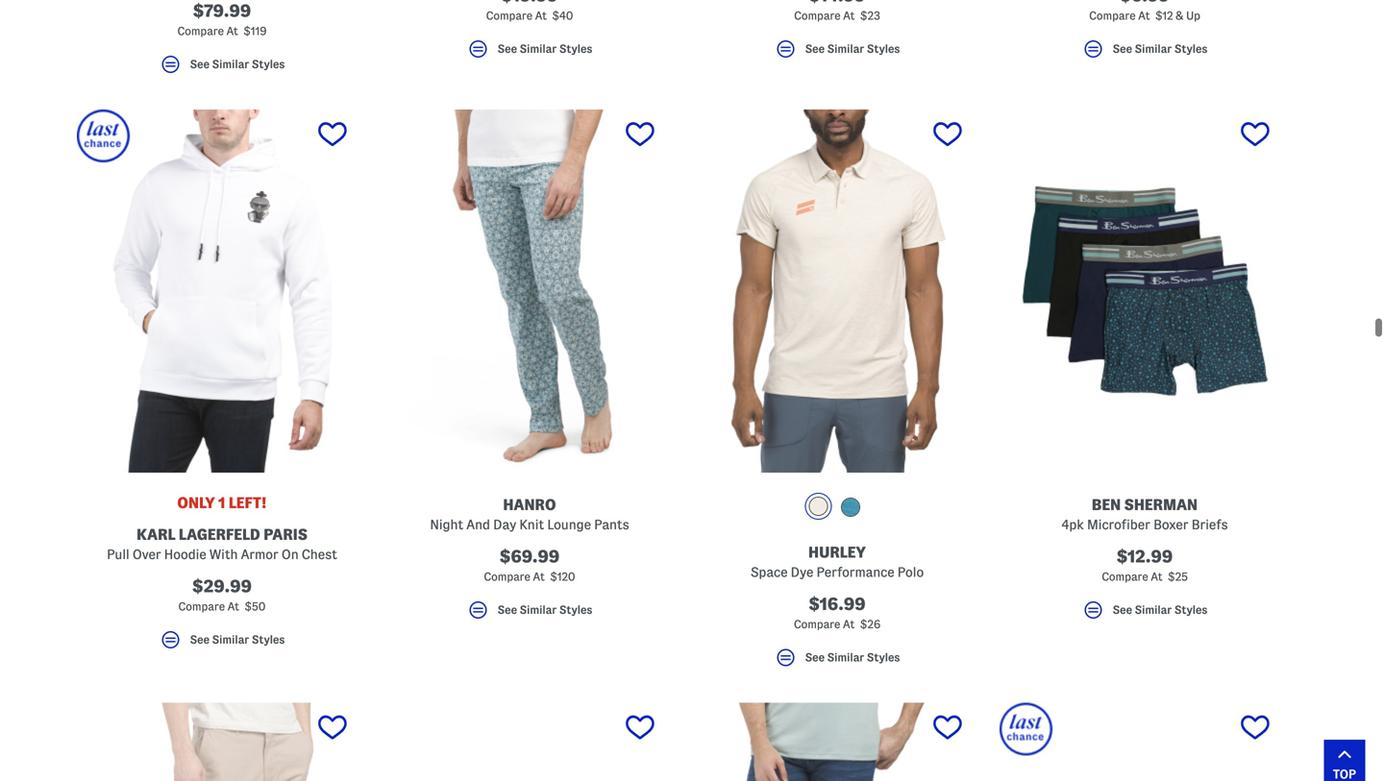 Task type: describe. For each thing, give the bounding box(es) containing it.
$79.99 compare at              $119 element
[[77, 0, 367, 85]]

hanro night and day knit lounge pants
[[430, 496, 629, 532]]

$50
[[245, 601, 266, 613]]

boxer
[[1154, 518, 1189, 532]]

see similar styles for 'see similar styles' "button" under the $29.99 compare at              $50
[[190, 634, 285, 646]]

$23
[[860, 10, 881, 22]]

styles inside $79.99 compare at              $119 element
[[252, 58, 285, 70]]

kenneth cole $14.99 compare at              $23 element
[[692, 0, 983, 69]]

styles inside bond street $6.99 compare at              $12 & up element
[[1175, 43, 1208, 55]]

see for 'see similar styles' "button" under $79.99 compare at              $119
[[190, 58, 210, 70]]

space
[[751, 565, 788, 580]]

compare at              $23
[[794, 10, 881, 22]]

pull
[[107, 547, 130, 562]]

lounge
[[547, 518, 591, 532]]

karl lagerfeld paris pull over hoodie with armor on chest
[[107, 526, 337, 562]]

karl lagerfeld paris pull over hoodie with armor on chest $29.99 compare at              $50 element
[[77, 110, 367, 660]]

see for 'see similar styles' "button" under compare at              $12 & up
[[1113, 43, 1133, 55]]

armor
[[241, 547, 279, 562]]

$29.99 compare at              $50
[[178, 577, 266, 613]]

night
[[430, 518, 464, 532]]

see similar styles button down compare at              $23
[[692, 37, 983, 69]]

compare at              $40
[[486, 10, 573, 22]]

see for 'see similar styles' "button" underneath $69.99 compare at              $120
[[498, 604, 517, 616]]

polo
[[898, 565, 924, 580]]

see similar styles for 'see similar styles' "button" under compare at              $23
[[805, 43, 900, 55]]

$12 &
[[1156, 10, 1184, 22]]

$79.99
[[193, 1, 251, 20]]

with
[[209, 547, 238, 562]]

see similar styles for 'see similar styles' "button" underneath $69.99 compare at              $120
[[498, 604, 593, 616]]

karl
[[137, 526, 175, 543]]

$12.99
[[1117, 547, 1173, 566]]

knit
[[520, 518, 544, 532]]

styles inside untuckit $19.99 compare at              $40 element
[[559, 43, 593, 55]]

styles inside karl lagerfeld paris pull over hoodie with armor on chest $29.99 compare at              $50 element
[[252, 634, 285, 646]]

hanro
[[503, 496, 556, 513]]

see for 'see similar styles' "button" under compare at              $23
[[805, 43, 825, 55]]

hurley space dye performance polo
[[751, 544, 924, 580]]

styles inside hurley space dye performance polo $16.99 compare at              $26 element
[[867, 652, 900, 664]]

left!
[[229, 495, 267, 511]]

day
[[493, 518, 517, 532]]

4pk microfiber boxer briefs image
[[1000, 110, 1290, 473]]

pull over hoodie with armor on chest image
[[77, 110, 367, 473]]

see similar styles for 'see similar styles' "button" below compare at              $40
[[498, 43, 593, 55]]

see similar styles for 'see similar styles' "button" under $79.99 compare at              $119
[[190, 58, 285, 70]]

styles inside hanro night and day knit lounge pants $69.99 compare at              $120 element
[[559, 604, 593, 616]]

ben
[[1092, 496, 1121, 513]]

$120
[[550, 571, 576, 583]]

hanro night and day knit lounge pants $69.99 compare at              $120 element
[[385, 110, 675, 631]]

compare inside the $29.99 compare at              $50
[[178, 601, 225, 613]]

similar for 'see similar styles' "button" under compare at              $23
[[827, 43, 865, 55]]

compare at              $23 link
[[692, 0, 983, 26]]

see similar styles for 'see similar styles' "button" underneath $16.99 compare at              $26
[[805, 652, 900, 664]]

hurley
[[809, 544, 866, 561]]

compare at              $40 link
[[385, 0, 675, 26]]

over
[[133, 547, 161, 562]]



Task type: locate. For each thing, give the bounding box(es) containing it.
$79.99 compare at              $119
[[177, 1, 267, 37]]

styles inside "ben sherman 4pk microfiber boxer briefs $12.99 compare at              $25" element
[[1175, 604, 1208, 616]]

see similar styles button down $12.99 compare at              $25
[[1000, 599, 1290, 631]]

$119
[[244, 25, 267, 37]]

compare down $69.99 at bottom
[[484, 571, 531, 583]]

see down $79.99 compare at              $119
[[190, 58, 210, 70]]

similar inside untuckit $19.99 compare at              $40 element
[[520, 43, 557, 55]]

natural image
[[809, 497, 828, 516]]

see down compare at              $23
[[805, 43, 825, 55]]

similar for 'see similar styles' "button" underneath $16.99 compare at              $26
[[827, 652, 865, 664]]

compare inside $12.99 compare at              $25
[[1102, 571, 1149, 583]]

untuckit $19.99 compare at              $40 element
[[385, 0, 675, 69]]

similar down the $50
[[212, 634, 249, 646]]

see inside kenneth cole $14.99 compare at              $23 element
[[805, 43, 825, 55]]

similar down compare at              $23
[[827, 43, 865, 55]]

similar inside $79.99 compare at              $119 element
[[212, 58, 249, 70]]

compare inside compare at              $40 link
[[486, 10, 533, 22]]

see similar styles inside bond street $6.99 compare at              $12 & up element
[[1113, 43, 1208, 55]]

see similar styles button down $79.99 compare at              $119
[[77, 53, 367, 85]]

see similar styles inside "ben sherman 4pk microfiber boxer briefs $12.99 compare at              $25" element
[[1113, 604, 1208, 616]]

similar inside "ben sherman 4pk microfiber boxer briefs $12.99 compare at              $25" element
[[1135, 604, 1172, 616]]

$16.99
[[809, 595, 866, 614]]

similar down $26
[[827, 652, 865, 664]]

see down $16.99 compare at              $26
[[805, 652, 825, 664]]

compare inside compare at              $12 & up link
[[1089, 10, 1136, 22]]

similar inside hanro night and day knit lounge pants $69.99 compare at              $120 element
[[520, 604, 557, 616]]

see similar styles button down the $29.99 compare at              $50
[[77, 629, 367, 660]]

see inside $79.99 compare at              $119 element
[[190, 58, 210, 70]]

see similar styles down the $50
[[190, 634, 285, 646]]

see similar styles inside kenneth cole $14.99 compare at              $23 element
[[805, 43, 900, 55]]

on
[[282, 547, 299, 562]]

see similar styles down $119
[[190, 58, 285, 70]]

see down compare at              $12 & up
[[1113, 43, 1133, 55]]

see down $69.99 compare at              $120
[[498, 604, 517, 616]]

styles down the up
[[1175, 43, 1208, 55]]

similar inside hurley space dye performance polo $16.99 compare at              $26 element
[[827, 652, 865, 664]]

similar for 'see similar styles' "button" under $12.99 compare at              $25
[[1135, 604, 1172, 616]]

see similar styles down $12 &
[[1113, 43, 1208, 55]]

briefs
[[1192, 518, 1228, 532]]

teal image
[[841, 498, 860, 517]]

microfiber
[[1087, 518, 1151, 532]]

list box inside hurley space dye performance polo $16.99 compare at              $26 element
[[805, 493, 870, 525]]

similar inside karl lagerfeld paris pull over hoodie with armor on chest $29.99 compare at              $50 element
[[212, 634, 249, 646]]

see similar styles inside hurley space dye performance polo $16.99 compare at              $26 element
[[805, 652, 900, 664]]

similar for 'see similar styles' "button" below compare at              $40
[[520, 43, 557, 55]]

see similar styles button
[[385, 37, 675, 69], [692, 37, 983, 69], [1000, 37, 1290, 69], [77, 53, 367, 85], [385, 599, 675, 631], [1000, 599, 1290, 631], [77, 629, 367, 660], [692, 646, 983, 678]]

see similar styles for 'see similar styles' "button" under compare at              $12 & up
[[1113, 43, 1208, 55]]

similar down $120
[[520, 604, 557, 616]]

see inside bond street $6.99 compare at              $12 & up element
[[1113, 43, 1133, 55]]

lagerfeld
[[179, 526, 260, 543]]

$69.99 compare at              $120
[[484, 547, 576, 583]]

see inside karl lagerfeld paris pull over hoodie with armor on chest $29.99 compare at              $50 element
[[190, 634, 210, 646]]

ben sherman 4pk microfiber boxer briefs
[[1062, 496, 1228, 532]]

compare
[[486, 10, 533, 22], [794, 10, 841, 22], [1089, 10, 1136, 22], [177, 25, 224, 37], [484, 571, 531, 583], [1102, 571, 1149, 583], [178, 601, 225, 613], [794, 619, 841, 631]]

compare down $16.99
[[794, 619, 841, 631]]

compare left $40
[[486, 10, 533, 22]]

chest
[[302, 547, 337, 562]]

see for 'see similar styles' "button" below compare at              $40
[[498, 43, 517, 55]]

$16.99 compare at              $26
[[794, 595, 881, 631]]

see similar styles
[[498, 43, 593, 55], [805, 43, 900, 55], [1113, 43, 1208, 55], [190, 58, 285, 70], [498, 604, 593, 616], [1113, 604, 1208, 616], [190, 634, 285, 646], [805, 652, 900, 664]]

styles down $40
[[559, 43, 593, 55]]

similar inside bond street $6.99 compare at              $12 & up element
[[1135, 43, 1172, 55]]

$12.99 compare at              $25
[[1102, 547, 1188, 583]]

see similar styles down compare at              $40
[[498, 43, 593, 55]]

styles down $119
[[252, 58, 285, 70]]

compare down $79.99
[[177, 25, 224, 37]]

see similar styles for 'see similar styles' "button" under $12.99 compare at              $25
[[1113, 604, 1208, 616]]

see similar styles button down $69.99 compare at              $120
[[385, 599, 675, 631]]

similar down compare at              $40
[[520, 43, 557, 55]]

see similar styles down $26
[[805, 652, 900, 664]]

compare left $23
[[794, 10, 841, 22]]

similar for 'see similar styles' "button" under $79.99 compare at              $119
[[212, 58, 249, 70]]

hoodie
[[164, 547, 206, 562]]

up
[[1186, 10, 1201, 22]]

only 1 left!
[[177, 495, 267, 511]]

see similar styles inside $79.99 compare at              $119 element
[[190, 58, 285, 70]]

compare inside $69.99 compare at              $120
[[484, 571, 531, 583]]

see for 'see similar styles' "button" under $12.99 compare at              $25
[[1113, 604, 1133, 616]]

similar
[[520, 43, 557, 55], [827, 43, 865, 55], [1135, 43, 1172, 55], [212, 58, 249, 70], [520, 604, 557, 616], [1135, 604, 1172, 616], [212, 634, 249, 646], [827, 652, 865, 664]]

similar for 'see similar styles' "button" under compare at              $12 & up
[[1135, 43, 1172, 55]]

see similar styles inside hanro night and day knit lounge pants $69.99 compare at              $120 element
[[498, 604, 593, 616]]

1
[[218, 495, 225, 511]]

styles down $26
[[867, 652, 900, 664]]

styles down $120
[[559, 604, 593, 616]]

see inside hanro night and day knit lounge pants $69.99 compare at              $120 element
[[498, 604, 517, 616]]

see similar styles down compare at              $23
[[805, 43, 900, 55]]

see similar styles down '$25'
[[1113, 604, 1208, 616]]

see inside hurley space dye performance polo $16.99 compare at              $26 element
[[805, 652, 825, 664]]

see down compare at              $40
[[498, 43, 517, 55]]

bond street $6.99 compare at              $12 & up element
[[1000, 0, 1290, 69]]

$25
[[1168, 571, 1188, 583]]

see inside untuckit $19.99 compare at              $40 element
[[498, 43, 517, 55]]

similar for 'see similar styles' "button" underneath $69.99 compare at              $120
[[520, 604, 557, 616]]

see for 'see similar styles' "button" under the $29.99 compare at              $50
[[190, 634, 210, 646]]

hurley space dye performance polo $16.99 compare at              $26 element
[[692, 110, 983, 678]]

$26
[[860, 619, 881, 631]]

$69.99
[[500, 547, 560, 566]]

compare left $12 &
[[1089, 10, 1136, 22]]

see for 'see similar styles' "button" underneath $16.99 compare at              $26
[[805, 652, 825, 664]]

see similar styles button down $16.99 compare at              $26
[[692, 646, 983, 678]]

4pk
[[1062, 518, 1084, 532]]

compare at              $12 & up
[[1089, 10, 1201, 22]]

see similar styles inside untuckit $19.99 compare at              $40 element
[[498, 43, 593, 55]]

ben sherman 4pk microfiber boxer briefs $12.99 compare at              $25 element
[[1000, 110, 1290, 631]]

similar for 'see similar styles' "button" under the $29.99 compare at              $50
[[212, 634, 249, 646]]

dye
[[791, 565, 814, 580]]

night and day knit lounge pants image
[[385, 110, 675, 473]]

sherman
[[1124, 496, 1198, 513]]

see similar styles button down compare at              $12 & up
[[1000, 37, 1290, 69]]

styles down $23
[[867, 43, 900, 55]]

similar down $119
[[212, 58, 249, 70]]

styles inside kenneth cole $14.99 compare at              $23 element
[[867, 43, 900, 55]]

styles down the $50
[[252, 634, 285, 646]]

see similar styles button down compare at              $40
[[385, 37, 675, 69]]

similar inside kenneth cole $14.99 compare at              $23 element
[[827, 43, 865, 55]]

see inside "ben sherman 4pk microfiber boxer briefs $12.99 compare at              $25" element
[[1113, 604, 1133, 616]]

compare down $29.99
[[178, 601, 225, 613]]

compare inside compare at              $23 link
[[794, 10, 841, 22]]

and
[[467, 518, 490, 532]]

see similar styles inside karl lagerfeld paris pull over hoodie with armor on chest $29.99 compare at              $50 element
[[190, 634, 285, 646]]

styles down '$25'
[[1175, 604, 1208, 616]]

only
[[177, 495, 215, 511]]

styles
[[559, 43, 593, 55], [867, 43, 900, 55], [1175, 43, 1208, 55], [252, 58, 285, 70], [559, 604, 593, 616], [1175, 604, 1208, 616], [252, 634, 285, 646], [867, 652, 900, 664]]

compare inside $79.99 compare at              $119
[[177, 25, 224, 37]]

compare inside $16.99 compare at              $26
[[794, 619, 841, 631]]

compare at              $12 & up link
[[1000, 0, 1290, 26]]

similar down compare at              $12 & up
[[1135, 43, 1172, 55]]

pants
[[594, 518, 629, 532]]

see similar styles down $120
[[498, 604, 593, 616]]

see down $12.99 compare at              $25
[[1113, 604, 1133, 616]]

similar down '$25'
[[1135, 604, 1172, 616]]

see
[[498, 43, 517, 55], [805, 43, 825, 55], [1113, 43, 1133, 55], [190, 58, 210, 70], [498, 604, 517, 616], [1113, 604, 1133, 616], [190, 634, 210, 646], [805, 652, 825, 664]]

see down the $29.99 compare at              $50
[[190, 634, 210, 646]]

paris
[[264, 526, 308, 543]]

compare down $12.99
[[1102, 571, 1149, 583]]

$40
[[552, 10, 573, 22]]

space dye performance polo image
[[692, 110, 983, 473]]

list box
[[805, 493, 870, 525]]

performance
[[817, 565, 895, 580]]

$29.99
[[192, 577, 252, 596]]



Task type: vqa. For each thing, say whether or not it's contained in the screenshot.
On
yes



